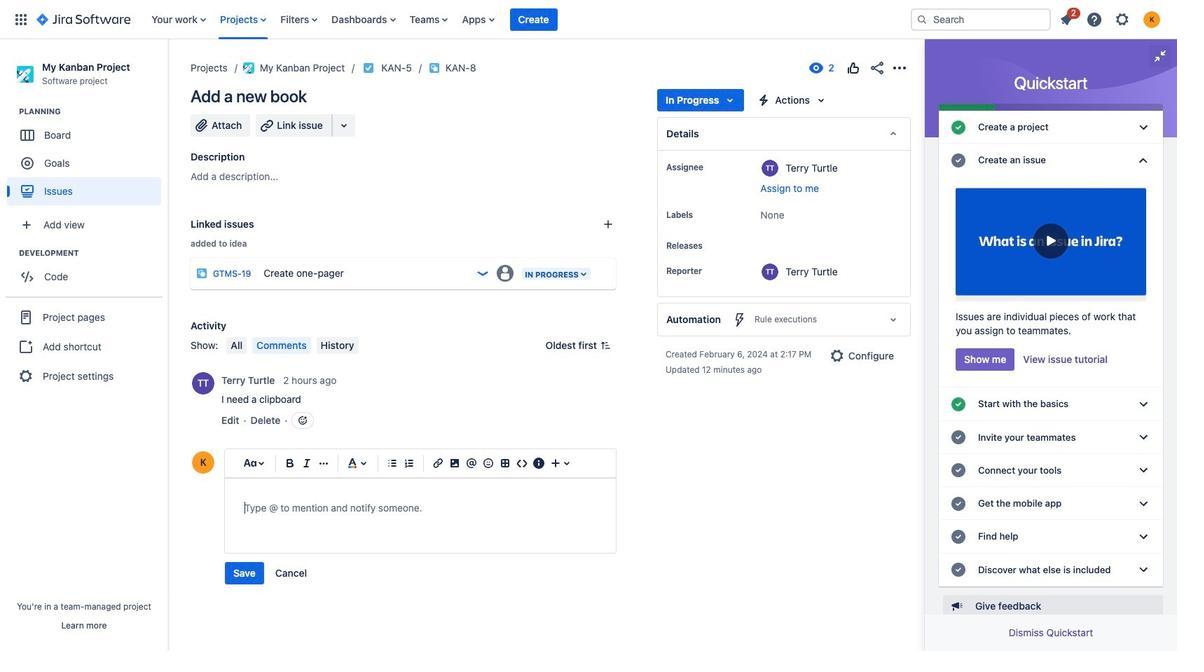 Task type: locate. For each thing, give the bounding box(es) containing it.
my kanban project image
[[243, 62, 254, 74]]

sidebar element
[[0, 39, 168, 651]]

your profile and settings image
[[1144, 11, 1161, 28]]

video poster image
[[956, 183, 1147, 302]]

mention image
[[463, 455, 480, 472]]

0 vertical spatial more information about terry turtle image
[[762, 160, 779, 177]]

notifications image
[[1058, 11, 1075, 28]]

list up copy link to issue image
[[145, 0, 900, 39]]

progress bar
[[939, 104, 1163, 111]]

copy link to issue image
[[474, 62, 485, 73]]

development image
[[2, 245, 19, 262]]

numbered list ⌘⇧7 image
[[401, 455, 418, 472]]

menu bar
[[224, 337, 361, 354]]

priority: low image
[[476, 266, 490, 280]]

1 heading from the top
[[19, 106, 168, 117]]

link image
[[430, 455, 446, 472]]

1 vertical spatial more information about terry turtle image
[[762, 264, 779, 280]]

group
[[7, 106, 168, 210], [7, 248, 168, 295], [6, 297, 163, 396], [225, 562, 315, 585]]

None search field
[[911, 8, 1051, 30]]

automation element
[[657, 303, 911, 336]]

1 horizontal spatial list
[[1054, 5, 1169, 32]]

2 heading from the top
[[19, 248, 168, 259]]

jira software image
[[36, 11, 131, 28], [36, 11, 131, 28]]

list item
[[1054, 5, 1081, 30], [509, 7, 558, 31]]

checked image
[[950, 152, 967, 169]]

bullet list ⌘⇧8 image
[[384, 455, 401, 472]]

heading
[[19, 106, 168, 117], [19, 248, 168, 259]]

more formatting image
[[315, 455, 332, 472]]

play video image
[[1034, 224, 1069, 259]]

vote options: no one has voted for this issue yet. image
[[845, 60, 862, 76]]

0 vertical spatial heading
[[19, 106, 168, 117]]

0 horizontal spatial list item
[[509, 7, 558, 31]]

settings image
[[1114, 11, 1131, 28]]

help image
[[1086, 11, 1103, 28]]

subtask image
[[429, 62, 440, 74]]

list up minimize image
[[1054, 5, 1169, 32]]

link web pages and more image
[[336, 117, 352, 134]]

reporter pin to top. only you can see pinned fields. image
[[705, 266, 716, 277]]

list item inside primary element
[[509, 7, 558, 31]]

primary element
[[8, 0, 900, 39]]

banner
[[0, 0, 1178, 39]]

Comment - Main content area, start typing to enter text. text field
[[245, 500, 596, 517]]

heading for development "image"
[[19, 248, 168, 259]]

link an issue image
[[603, 219, 614, 230]]

1 vertical spatial heading
[[19, 248, 168, 259]]

info panel image
[[531, 455, 547, 472]]

italic ⌘i image
[[299, 455, 315, 472]]

more information about terry turtle image
[[762, 160, 779, 177], [762, 264, 779, 280], [192, 372, 214, 395]]

text styles image
[[242, 455, 259, 472]]

list
[[145, 0, 900, 39], [1054, 5, 1169, 32]]

0 horizontal spatial list
[[145, 0, 900, 39]]



Task type: vqa. For each thing, say whether or not it's contained in the screenshot.
Add people image
no



Task type: describe. For each thing, give the bounding box(es) containing it.
minimize image
[[1152, 48, 1169, 64]]

task image
[[363, 62, 374, 74]]

code snippet image
[[514, 455, 531, 472]]

add image, video, or file image
[[446, 455, 463, 472]]

emoji image
[[480, 455, 497, 472]]

search image
[[917, 14, 928, 25]]

bold ⌘b image
[[282, 455, 299, 472]]

sidebar navigation image
[[153, 56, 184, 84]]

add reaction image
[[297, 415, 309, 426]]

checked image
[[950, 119, 967, 136]]

table image
[[497, 455, 514, 472]]

issue type: sub-task image
[[196, 268, 207, 279]]

details element
[[657, 117, 911, 151]]

appswitcher icon image
[[13, 11, 29, 28]]

heading for planning image
[[19, 106, 168, 117]]

1 horizontal spatial list item
[[1054, 5, 1081, 30]]

actions image
[[892, 60, 908, 76]]

2 vertical spatial more information about terry turtle image
[[192, 372, 214, 395]]

chevron image
[[1135, 152, 1152, 169]]

Search field
[[911, 8, 1051, 30]]

planning image
[[2, 103, 19, 120]]

chevron image
[[1135, 119, 1152, 136]]

goal image
[[21, 157, 34, 170]]



